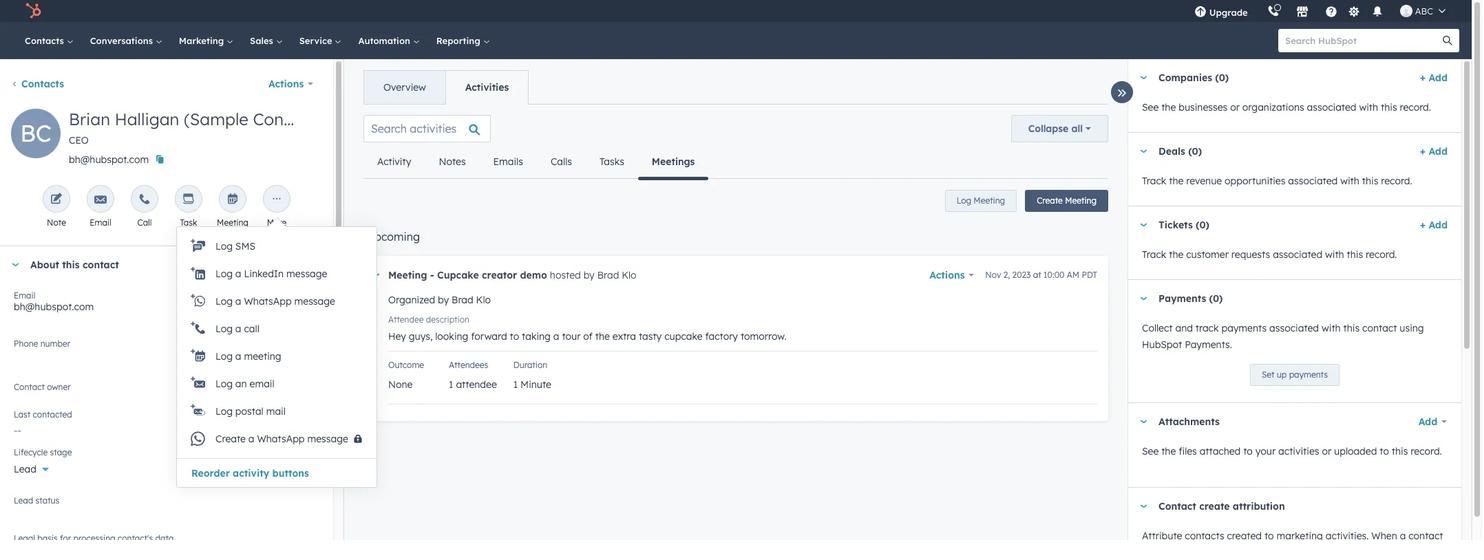 Task type: vqa. For each thing, say whether or not it's contained in the screenshot.
Create a WhatsApp message button
yes



Task type: locate. For each thing, give the bounding box(es) containing it.
add for see the businesses or organizations associated with this record.
[[1429, 72, 1448, 84]]

meeting image
[[227, 193, 239, 207]]

companies (0)
[[1159, 72, 1229, 84]]

duration element
[[513, 379, 551, 391]]

1 horizontal spatial caret image
[[373, 274, 380, 277]]

5 caret image from the top
[[1139, 505, 1148, 508]]

Search HubSpot search field
[[1279, 29, 1447, 52]]

overview button
[[364, 71, 445, 104]]

1 horizontal spatial create
[[1037, 196, 1063, 206]]

creator
[[482, 269, 517, 282]]

(0)
[[1215, 72, 1229, 84], [1188, 145, 1202, 158], [1196, 219, 1210, 231], [1209, 293, 1223, 305]]

2 horizontal spatial caret image
[[1139, 223, 1148, 227]]

last contacted
[[14, 410, 72, 420]]

businesses
[[1179, 101, 1228, 114]]

1 caret image from the top
[[1139, 76, 1148, 80]]

0 vertical spatial payments
[[1222, 322, 1267, 335]]

add for track the revenue opportunities associated with this record.
[[1429, 145, 1448, 158]]

1 vertical spatial email
[[14, 291, 35, 301]]

0 horizontal spatial email
[[14, 291, 35, 301]]

revenue
[[1186, 175, 1222, 187]]

0 horizontal spatial brad
[[452, 294, 473, 306]]

a for log a linkedin message
[[235, 268, 241, 280]]

see for see the files attached to your activities or uploaded to this record.
[[1142, 445, 1159, 458]]

1 vertical spatial lead
[[14, 496, 33, 506]]

2 vertical spatial caret image
[[373, 274, 380, 277]]

navigation
[[364, 70, 529, 105], [364, 145, 709, 180]]

help image
[[1325, 6, 1338, 19]]

create inside button
[[216, 433, 246, 445]]

owner
[[47, 382, 71, 392], [30, 388, 58, 400]]

(0) inside "dropdown button"
[[1196, 219, 1210, 231]]

0 vertical spatial see
[[1142, 101, 1159, 114]]

owner up last contacted
[[30, 388, 58, 400]]

0 vertical spatial track
[[1142, 175, 1167, 187]]

0 horizontal spatial 1
[[449, 379, 453, 391]]

the down tickets
[[1169, 249, 1184, 261]]

contact inside contact owner no owner
[[14, 382, 45, 392]]

contact left create on the right of the page
[[1159, 501, 1197, 513]]

menu
[[1185, 0, 1456, 22], [177, 233, 377, 482]]

3 + add button from the top
[[1420, 217, 1448, 233]]

navigation containing overview
[[364, 70, 529, 105]]

with for track the customer requests associated with this record.
[[1325, 249, 1344, 261]]

caret image for companies (0)
[[1139, 76, 1148, 80]]

demo
[[520, 269, 547, 282]]

actions button inside upcoming feed
[[930, 266, 974, 285]]

associated inside collect and track payments associated with this contact using hubspot payments.
[[1270, 322, 1319, 335]]

caret image inside the tickets (0) "dropdown button"
[[1139, 223, 1148, 227]]

(0) for tickets (0)
[[1196, 219, 1210, 231]]

a down the log postal mail
[[248, 433, 254, 445]]

1 left the minute
[[513, 379, 518, 391]]

to inside attendee description hey guys, looking forward to taking a tour of the extra tasty cupcake factory tomorrow.
[[510, 330, 519, 343]]

2 caret image from the top
[[1139, 150, 1148, 153]]

attendee description element
[[388, 308, 1097, 351]]

contact up the last on the left bottom of page
[[14, 382, 45, 392]]

message for create a whatsapp message
[[307, 433, 348, 445]]

whatsapp down 'log postal mail' 'button'
[[257, 433, 305, 445]]

the
[[1162, 101, 1176, 114], [1169, 175, 1184, 187], [1169, 249, 1184, 261], [595, 330, 610, 343], [1162, 445, 1176, 458]]

brad klo image
[[1400, 5, 1413, 17]]

2 1 from the left
[[513, 379, 518, 391]]

0 vertical spatial +
[[1420, 72, 1426, 84]]

0 horizontal spatial contact
[[83, 259, 119, 271]]

add
[[1429, 72, 1448, 84], [1429, 145, 1448, 158], [1429, 219, 1448, 231], [1419, 416, 1438, 428]]

0 horizontal spatial to
[[510, 330, 519, 343]]

lead left status
[[14, 496, 33, 506]]

1 vertical spatial bh@hubspot.com
[[14, 301, 94, 313]]

pdt
[[1082, 270, 1097, 280]]

0 horizontal spatial by
[[438, 294, 449, 306]]

2 vertical spatial + add
[[1420, 219, 1448, 231]]

caret image inside about this contact dropdown button
[[11, 263, 19, 267]]

message inside button
[[307, 433, 348, 445]]

overview
[[383, 81, 426, 94]]

Search activities search field
[[364, 115, 491, 143]]

1 vertical spatial contact
[[1159, 501, 1197, 513]]

notifications image
[[1371, 6, 1384, 19]]

log a call
[[216, 323, 259, 335]]

brad right hosted
[[597, 269, 619, 282]]

contact inside collect and track payments associated with this contact using hubspot payments.
[[1363, 322, 1397, 335]]

stage
[[50, 448, 72, 458]]

1 vertical spatial message
[[294, 295, 335, 308]]

brad up description
[[452, 294, 473, 306]]

payments
[[1222, 322, 1267, 335], [1289, 370, 1328, 380]]

3 + from the top
[[1420, 219, 1426, 231]]

log an email
[[216, 378, 274, 390]]

to left taking
[[510, 330, 519, 343]]

whatsapp for create
[[257, 433, 305, 445]]

associated down the tickets (0) "dropdown button"
[[1273, 249, 1323, 261]]

by up description
[[438, 294, 449, 306]]

whatsapp down log a linkedin message
[[244, 295, 292, 308]]

caret image inside contact create attribution dropdown button
[[1139, 505, 1148, 508]]

track
[[1142, 175, 1167, 187], [1142, 249, 1167, 261]]

sales
[[250, 35, 276, 46]]

0 horizontal spatial contact
[[14, 382, 45, 392]]

contacted
[[33, 410, 72, 420]]

0 vertical spatial create
[[1037, 196, 1063, 206]]

lifecycle
[[14, 448, 48, 458]]

1 vertical spatial payments
[[1289, 370, 1328, 380]]

log for log postal mail
[[216, 406, 233, 418]]

0 horizontal spatial create
[[216, 433, 246, 445]]

reorder activity buttons button
[[182, 466, 318, 482]]

2 see from the top
[[1142, 445, 1159, 458]]

3 + add from the top
[[1420, 219, 1448, 231]]

create inside button
[[1037, 196, 1063, 206]]

settings image
[[1348, 6, 1361, 18]]

payments right up
[[1289, 370, 1328, 380]]

attendee description hey guys, looking forward to taking a tour of the extra tasty cupcake factory tomorrow.
[[388, 315, 787, 343]]

actions left nov
[[930, 269, 965, 282]]

track down tickets
[[1142, 249, 1167, 261]]

log an email button
[[177, 370, 377, 398]]

add for track the customer requests associated with this record.
[[1429, 219, 1448, 231]]

1 vertical spatial brad
[[452, 294, 473, 306]]

a up "log a call"
[[235, 295, 241, 308]]

track down deals
[[1142, 175, 1167, 187]]

1 horizontal spatial actions button
[[930, 266, 974, 285]]

+ for see the businesses or organizations associated with this record.
[[1420, 72, 1426, 84]]

am
[[1067, 270, 1080, 280]]

1 for 1 minute
[[513, 379, 518, 391]]

by right hosted
[[584, 269, 595, 282]]

2 track from the top
[[1142, 249, 1167, 261]]

the left files on the bottom right
[[1162, 445, 1176, 458]]

status
[[35, 496, 59, 506]]

1
[[449, 379, 453, 391], [513, 379, 518, 391]]

email
[[90, 218, 111, 228], [14, 291, 35, 301]]

0 vertical spatial email
[[90, 218, 111, 228]]

1 vertical spatial caret image
[[11, 263, 19, 267]]

0 vertical spatial caret image
[[1139, 223, 1148, 227]]

-
[[430, 269, 434, 282]]

klo down creator
[[476, 294, 491, 306]]

1 vertical spatial menu
[[177, 233, 377, 482]]

caret image inside attachments dropdown button
[[1139, 420, 1148, 424]]

a inside log a linkedin message button
[[235, 268, 241, 280]]

2 + add button from the top
[[1420, 143, 1448, 160]]

attendee
[[388, 315, 424, 325]]

message up log a whatsapp message button
[[286, 268, 327, 280]]

or right businesses
[[1230, 101, 1240, 114]]

0 vertical spatial contact
[[83, 259, 119, 271]]

1 vertical spatial actions button
[[930, 266, 974, 285]]

contact left using
[[1363, 322, 1397, 335]]

marketplaces button
[[1288, 0, 1317, 22]]

or right activities
[[1322, 445, 1332, 458]]

1 horizontal spatial by
[[584, 269, 595, 282]]

1 vertical spatial see
[[1142, 445, 1159, 458]]

whatsapp
[[244, 295, 292, 308], [257, 433, 305, 445]]

0 horizontal spatial caret image
[[11, 263, 19, 267]]

0 vertical spatial + add button
[[1420, 70, 1448, 86]]

notifications button
[[1366, 0, 1389, 22]]

the right the of
[[595, 330, 610, 343]]

caret image down upcoming
[[373, 274, 380, 277]]

see the businesses or organizations associated with this record.
[[1142, 101, 1431, 114]]

1 vertical spatial contacts
[[21, 78, 64, 90]]

1 + from the top
[[1420, 72, 1426, 84]]

collect
[[1142, 322, 1173, 335]]

1 vertical spatial + add
[[1420, 145, 1448, 158]]

1 vertical spatial navigation
[[364, 145, 709, 180]]

hey
[[388, 330, 406, 343]]

see for see the businesses or organizations associated with this record.
[[1142, 101, 1159, 114]]

postal
[[235, 406, 264, 418]]

(0) for payments (0)
[[1209, 293, 1223, 305]]

1 + add from the top
[[1420, 72, 1448, 84]]

attendee
[[456, 379, 497, 391]]

hubspot image
[[25, 3, 41, 19]]

log a linkedin message button
[[177, 260, 377, 288]]

1 left attendee
[[449, 379, 453, 391]]

4 caret image from the top
[[1139, 420, 1148, 424]]

associated down 'deals (0)' dropdown button
[[1288, 175, 1338, 187]]

1 lead from the top
[[14, 463, 36, 476]]

1 horizontal spatial to
[[1244, 445, 1253, 458]]

marketing link
[[171, 22, 242, 59]]

1 horizontal spatial brad
[[597, 269, 619, 282]]

caret image left about
[[11, 263, 19, 267]]

message up buttons
[[307, 433, 348, 445]]

more image
[[271, 193, 283, 207]]

reporting link
[[428, 22, 498, 59]]

meeting - cupcake creator demo hosted by brad klo
[[388, 269, 637, 282]]

caret image inside companies (0) dropdown button
[[1139, 76, 1148, 80]]

calling icon image
[[1267, 6, 1280, 18]]

0 horizontal spatial actions
[[268, 78, 304, 90]]

contact inside dropdown button
[[83, 259, 119, 271]]

2 vertical spatial +
[[1420, 219, 1426, 231]]

note image
[[50, 193, 63, 207]]

requests
[[1232, 249, 1270, 261]]

this
[[1381, 101, 1397, 114], [1362, 175, 1379, 187], [1347, 249, 1363, 261], [62, 259, 80, 271], [1344, 322, 1360, 335], [1392, 445, 1408, 458]]

the for deals
[[1169, 175, 1184, 187]]

a inside log a meeting button
[[235, 350, 241, 363]]

(0) right tickets
[[1196, 219, 1210, 231]]

whatsapp inside button
[[257, 433, 305, 445]]

notes button
[[425, 145, 480, 178]]

email down the email image
[[90, 218, 111, 228]]

all
[[1072, 123, 1083, 135]]

this inside dropdown button
[[62, 259, 80, 271]]

2 navigation from the top
[[364, 145, 709, 180]]

taking
[[522, 330, 551, 343]]

email down about
[[14, 291, 35, 301]]

1 + add button from the top
[[1420, 70, 1448, 86]]

1 vertical spatial track
[[1142, 249, 1167, 261]]

email inside the email bh@hubspot.com
[[14, 291, 35, 301]]

1 vertical spatial klo
[[476, 294, 491, 306]]

a inside create a whatsapp message button
[[248, 433, 254, 445]]

contact
[[83, 259, 119, 271], [1363, 322, 1397, 335]]

task
[[180, 218, 197, 228]]

nov
[[985, 270, 1001, 280]]

about
[[30, 259, 59, 271]]

call
[[244, 323, 259, 335]]

0 vertical spatial lead
[[14, 463, 36, 476]]

0 vertical spatial or
[[1230, 101, 1240, 114]]

to left your
[[1244, 445, 1253, 458]]

marketplaces image
[[1296, 6, 1309, 19]]

0 horizontal spatial menu
[[177, 233, 377, 482]]

0 horizontal spatial payments
[[1222, 322, 1267, 335]]

associated down payments (0) dropdown button
[[1270, 322, 1319, 335]]

3 caret image from the top
[[1139, 297, 1148, 301]]

caret image
[[1139, 76, 1148, 80], [1139, 150, 1148, 153], [1139, 297, 1148, 301], [1139, 420, 1148, 424], [1139, 505, 1148, 508]]

contacts link
[[17, 22, 82, 59], [11, 78, 64, 90]]

a for log a meeting
[[235, 350, 241, 363]]

a left tour
[[553, 330, 559, 343]]

1 horizontal spatial contact
[[1363, 322, 1397, 335]]

contact inside dropdown button
[[1159, 501, 1197, 513]]

1 horizontal spatial contact
[[1159, 501, 1197, 513]]

contact for contact create attribution
[[1159, 501, 1197, 513]]

with
[[1359, 101, 1378, 114], [1341, 175, 1360, 187], [1325, 249, 1344, 261], [1322, 322, 1341, 335]]

message down log a linkedin message button
[[294, 295, 335, 308]]

1 vertical spatial +
[[1420, 145, 1426, 158]]

the down the companies
[[1162, 101, 1176, 114]]

log inside upcoming feed
[[957, 196, 971, 206]]

a left meeting
[[235, 350, 241, 363]]

1 horizontal spatial payments
[[1289, 370, 1328, 380]]

a inside log a whatsapp message button
[[235, 295, 241, 308]]

to right uploaded
[[1380, 445, 1389, 458]]

a inside attendee description hey guys, looking forward to taking a tour of the extra tasty cupcake factory tomorrow.
[[553, 330, 559, 343]]

0 horizontal spatial or
[[1230, 101, 1240, 114]]

this inside collect and track payments associated with this contact using hubspot payments.
[[1344, 322, 1360, 335]]

log for log a whatsapp message
[[216, 295, 233, 308]]

0 vertical spatial message
[[286, 268, 327, 280]]

marketing
[[179, 35, 227, 46]]

the left revenue
[[1169, 175, 1184, 187]]

1 track from the top
[[1142, 175, 1167, 187]]

2 vertical spatial message
[[307, 433, 348, 445]]

1 horizontal spatial email
[[90, 218, 111, 228]]

files
[[1179, 445, 1197, 458]]

description
[[426, 315, 469, 325]]

caret image left tickets
[[1139, 223, 1148, 227]]

0 vertical spatial contact
[[14, 382, 45, 392]]

1 vertical spatial contact
[[1363, 322, 1397, 335]]

a left linkedin
[[235, 268, 241, 280]]

a inside log a call button
[[235, 323, 241, 335]]

1 vertical spatial or
[[1322, 445, 1332, 458]]

associated for opportunities
[[1288, 175, 1338, 187]]

opportunities
[[1225, 175, 1286, 187]]

caret image inside upcoming feed
[[373, 274, 380, 277]]

call image
[[138, 193, 151, 207]]

lead down lifecycle
[[14, 463, 36, 476]]

1 navigation from the top
[[364, 70, 529, 105]]

with for track the revenue opportunities associated with this record.
[[1341, 175, 1360, 187]]

whatsapp inside button
[[244, 295, 292, 308]]

lead inside popup button
[[14, 463, 36, 476]]

at
[[1033, 270, 1042, 280]]

see left files on the bottom right
[[1142, 445, 1159, 458]]

with inside collect and track payments associated with this contact using hubspot payments.
[[1322, 322, 1341, 335]]

0 vertical spatial actions button
[[260, 70, 322, 98]]

(0) up track
[[1209, 293, 1223, 305]]

actions button up contact)
[[260, 70, 322, 98]]

0 vertical spatial klo
[[622, 269, 637, 282]]

0 vertical spatial navigation
[[364, 70, 529, 105]]

(0) up businesses
[[1215, 72, 1229, 84]]

attendees
[[449, 360, 488, 370]]

whatsapp for log
[[244, 295, 292, 308]]

log for log an email
[[216, 378, 233, 390]]

add button
[[1410, 408, 1448, 436]]

actions up contact)
[[268, 78, 304, 90]]

the inside attendee description hey guys, looking forward to taking a tour of the extra tasty cupcake factory tomorrow.
[[595, 330, 610, 343]]

see down the companies
[[1142, 101, 1159, 114]]

log postal mail button
[[177, 398, 377, 425]]

0 vertical spatial menu
[[1185, 0, 1456, 22]]

a left call in the left of the page
[[235, 323, 241, 335]]

to
[[510, 330, 519, 343], [1244, 445, 1253, 458], [1380, 445, 1389, 458]]

actions button left nov
[[930, 266, 974, 285]]

message for log a whatsapp message
[[294, 295, 335, 308]]

(0) for deals (0)
[[1188, 145, 1202, 158]]

1 vertical spatial by
[[438, 294, 449, 306]]

caret image inside payments (0) dropdown button
[[1139, 297, 1148, 301]]

2 + add from the top
[[1420, 145, 1448, 158]]

caret image
[[1139, 223, 1148, 227], [11, 263, 19, 267], [373, 274, 380, 277]]

2 lead from the top
[[14, 496, 33, 506]]

1 1 from the left
[[449, 379, 453, 391]]

contact create attribution button
[[1128, 488, 1448, 525]]

payments right track
[[1222, 322, 1267, 335]]

(0) right deals
[[1188, 145, 1202, 158]]

1 vertical spatial actions
[[930, 269, 965, 282]]

task image
[[182, 193, 195, 207]]

bh@hubspot.com up number
[[14, 301, 94, 313]]

bh@hubspot.com down ceo
[[69, 154, 149, 166]]

1 horizontal spatial 1
[[513, 379, 518, 391]]

1 vertical spatial whatsapp
[[257, 433, 305, 445]]

a
[[235, 268, 241, 280], [235, 295, 241, 308], [235, 323, 241, 335], [553, 330, 559, 343], [235, 350, 241, 363], [248, 433, 254, 445]]

caret image inside 'deals (0)' dropdown button
[[1139, 150, 1148, 153]]

tasty
[[639, 330, 662, 343]]

cupcake
[[665, 330, 703, 343]]

log a whatsapp message button
[[177, 288, 377, 315]]

navigation containing activity
[[364, 145, 709, 180]]

0 vertical spatial + add
[[1420, 72, 1448, 84]]

1 horizontal spatial actions
[[930, 269, 965, 282]]

payments (0)
[[1159, 293, 1223, 305]]

1 see from the top
[[1142, 101, 1159, 114]]

service link
[[291, 22, 350, 59]]

+ for track the revenue opportunities associated with this record.
[[1420, 145, 1426, 158]]

2 vertical spatial + add button
[[1420, 217, 1448, 233]]

upgrade
[[1209, 7, 1248, 18]]

klo up the extra
[[622, 269, 637, 282]]

about this contact
[[30, 259, 119, 271]]

log inside 'button'
[[216, 406, 233, 418]]

1 horizontal spatial menu
[[1185, 0, 1456, 22]]

tickets
[[1159, 219, 1193, 231]]

1 vertical spatial create
[[216, 433, 246, 445]]

(0) inside dropdown button
[[1215, 72, 1229, 84]]

create a whatsapp message
[[216, 433, 348, 445]]

2 + from the top
[[1420, 145, 1426, 158]]

1 vertical spatial + add button
[[1420, 143, 1448, 160]]

contact right about
[[83, 259, 119, 271]]

0 vertical spatial whatsapp
[[244, 295, 292, 308]]

phone number
[[14, 339, 70, 349]]

abc button
[[1392, 0, 1454, 22]]

1 vertical spatial contacts link
[[11, 78, 64, 90]]

caret image for about this contact
[[11, 263, 19, 267]]



Task type: describe. For each thing, give the bounding box(es) containing it.
calls
[[551, 156, 572, 168]]

Phone number text field
[[14, 337, 319, 364]]

message for log a linkedin message
[[286, 268, 327, 280]]

0 vertical spatial by
[[584, 269, 595, 282]]

Last contacted text field
[[14, 418, 319, 440]]

minute
[[521, 379, 551, 391]]

log a meeting
[[216, 350, 281, 363]]

payments inside collect and track payments associated with this contact using hubspot payments.
[[1222, 322, 1267, 335]]

search button
[[1436, 29, 1460, 52]]

+ add button for track the revenue opportunities associated with this record.
[[1420, 143, 1448, 160]]

payments inside set up payments link
[[1289, 370, 1328, 380]]

+ add for see the businesses or organizations associated with this record.
[[1420, 72, 1448, 84]]

settings link
[[1346, 4, 1363, 18]]

conversations
[[90, 35, 155, 46]]

log a linkedin message
[[216, 268, 327, 280]]

sms
[[235, 240, 255, 253]]

collapse all button
[[1011, 115, 1109, 143]]

add inside popup button
[[1419, 416, 1438, 428]]

track the customer requests associated with this record.
[[1142, 249, 1397, 261]]

buttons
[[272, 468, 309, 480]]

0 vertical spatial contacts link
[[17, 22, 82, 59]]

calling icon button
[[1262, 2, 1285, 20]]

1 for 1 attendee
[[449, 379, 453, 391]]

create for create meeting
[[1037, 196, 1063, 206]]

create meeting
[[1037, 196, 1097, 206]]

hubspot link
[[17, 3, 52, 19]]

menu containing log sms
[[177, 233, 377, 482]]

1 horizontal spatial klo
[[622, 269, 637, 282]]

caret image for tickets (0)
[[1139, 223, 1148, 227]]

menu containing abc
[[1185, 0, 1456, 22]]

emails
[[493, 156, 523, 168]]

log meeting
[[957, 196, 1005, 206]]

companies
[[1159, 72, 1213, 84]]

help button
[[1320, 0, 1343, 22]]

navigation inside upcoming feed
[[364, 145, 709, 180]]

caret image for attachments
[[1139, 420, 1148, 424]]

caret image for payments (0)
[[1139, 297, 1148, 301]]

organizations
[[1243, 101, 1304, 114]]

outcome element
[[388, 377, 432, 393]]

log meeting button
[[945, 190, 1017, 212]]

log for log sms
[[216, 240, 233, 253]]

guys,
[[409, 330, 433, 343]]

track for track the revenue opportunities associated with this record.
[[1142, 175, 1167, 187]]

deals (0)
[[1159, 145, 1202, 158]]

activities
[[1279, 445, 1320, 458]]

uploaded
[[1334, 445, 1377, 458]]

search image
[[1443, 36, 1453, 45]]

factory
[[705, 330, 738, 343]]

automation
[[358, 35, 413, 46]]

0 horizontal spatial klo
[[476, 294, 491, 306]]

companies (0) button
[[1128, 59, 1415, 96]]

nov 2, 2023 at 10:00 am pdt
[[985, 270, 1097, 280]]

log for log a linkedin message
[[216, 268, 233, 280]]

email image
[[94, 193, 107, 207]]

a for log a whatsapp message
[[235, 295, 241, 308]]

create a whatsapp message button
[[177, 425, 377, 453]]

+ add button for see the businesses or organizations associated with this record.
[[1420, 70, 1448, 86]]

activities button
[[445, 71, 528, 104]]

collapse
[[1028, 123, 1069, 135]]

the for companies
[[1162, 101, 1176, 114]]

abc
[[1415, 6, 1433, 17]]

a for log a call
[[235, 323, 241, 335]]

upgrade image
[[1194, 6, 1207, 19]]

+ add button for track the customer requests associated with this record.
[[1420, 217, 1448, 233]]

forward
[[471, 330, 507, 343]]

email for email
[[90, 218, 111, 228]]

contact for contact owner no owner
[[14, 382, 45, 392]]

email
[[250, 378, 274, 390]]

associated for payments
[[1270, 322, 1319, 335]]

up
[[1277, 370, 1287, 380]]

contact)
[[253, 109, 321, 129]]

10:00
[[1044, 270, 1065, 280]]

create for create a whatsapp message
[[216, 433, 246, 445]]

payments.
[[1185, 339, 1232, 351]]

caret image for contact create attribution
[[1139, 505, 1148, 508]]

about this contact button
[[0, 246, 319, 284]]

track for track the customer requests associated with this record.
[[1142, 249, 1167, 261]]

log for log a meeting
[[216, 350, 233, 363]]

log a whatsapp message
[[216, 295, 335, 308]]

log for log a call
[[216, 323, 233, 335]]

conversations link
[[82, 22, 171, 59]]

lead button
[[14, 456, 319, 479]]

+ add for track the customer requests associated with this record.
[[1420, 219, 1448, 231]]

set up payments
[[1262, 370, 1328, 380]]

2 horizontal spatial to
[[1380, 445, 1389, 458]]

collapse all
[[1028, 123, 1083, 135]]

owner up contacted
[[47, 382, 71, 392]]

upcoming
[[366, 230, 420, 244]]

associated for requests
[[1273, 249, 1323, 261]]

calls button
[[537, 145, 586, 178]]

extra
[[613, 330, 636, 343]]

log sms button
[[177, 233, 377, 260]]

linkedin
[[244, 268, 284, 280]]

hubspot
[[1142, 339, 1182, 351]]

upcoming feed
[[353, 104, 1120, 438]]

+ for track the customer requests associated with this record.
[[1420, 219, 1426, 231]]

associated right organizations
[[1307, 101, 1357, 114]]

more
[[267, 218, 287, 228]]

(0) for companies (0)
[[1215, 72, 1229, 84]]

tasks
[[600, 156, 624, 168]]

activities
[[465, 81, 509, 94]]

organized by brad klo
[[388, 294, 491, 306]]

meeting
[[244, 350, 281, 363]]

collect and track payments associated with this contact using hubspot payments.
[[1142, 322, 1424, 351]]

email for email bh@hubspot.com
[[14, 291, 35, 301]]

email bh@hubspot.com
[[14, 291, 94, 313]]

1 minute
[[513, 379, 551, 391]]

log a call button
[[177, 315, 377, 343]]

organized
[[388, 294, 435, 306]]

emails button
[[480, 145, 537, 178]]

last
[[14, 410, 30, 420]]

activity
[[377, 156, 411, 168]]

+ add for track the revenue opportunities associated with this record.
[[1420, 145, 1448, 158]]

tour
[[562, 330, 581, 343]]

0 vertical spatial bh@hubspot.com
[[69, 154, 149, 166]]

ceo
[[69, 134, 89, 147]]

meetings button
[[638, 145, 709, 180]]

create
[[1200, 501, 1230, 513]]

log sms
[[216, 240, 255, 253]]

duration
[[513, 360, 547, 370]]

no owner button
[[14, 380, 319, 403]]

tasks button
[[586, 145, 638, 178]]

1 horizontal spatial or
[[1322, 445, 1332, 458]]

0 vertical spatial brad
[[597, 269, 619, 282]]

caret image for deals (0)
[[1139, 150, 1148, 153]]

hosted
[[550, 269, 581, 282]]

actions inside upcoming feed
[[930, 269, 965, 282]]

a for create a whatsapp message
[[248, 433, 254, 445]]

halligan
[[115, 109, 179, 129]]

the for tickets
[[1169, 249, 1184, 261]]

sales link
[[242, 22, 291, 59]]

deals
[[1159, 145, 1186, 158]]

customer
[[1186, 249, 1229, 261]]

0 vertical spatial contacts
[[25, 35, 67, 46]]

see the files attached to your activities or uploaded to this record.
[[1142, 445, 1442, 458]]

lead for lead status
[[14, 496, 33, 506]]

log for log meeting
[[957, 196, 971, 206]]

with for collect and track payments associated with this contact using hubspot payments.
[[1322, 322, 1341, 335]]

note
[[47, 218, 66, 228]]

lead for lead
[[14, 463, 36, 476]]

0 vertical spatial actions
[[268, 78, 304, 90]]

0 horizontal spatial actions button
[[260, 70, 322, 98]]



